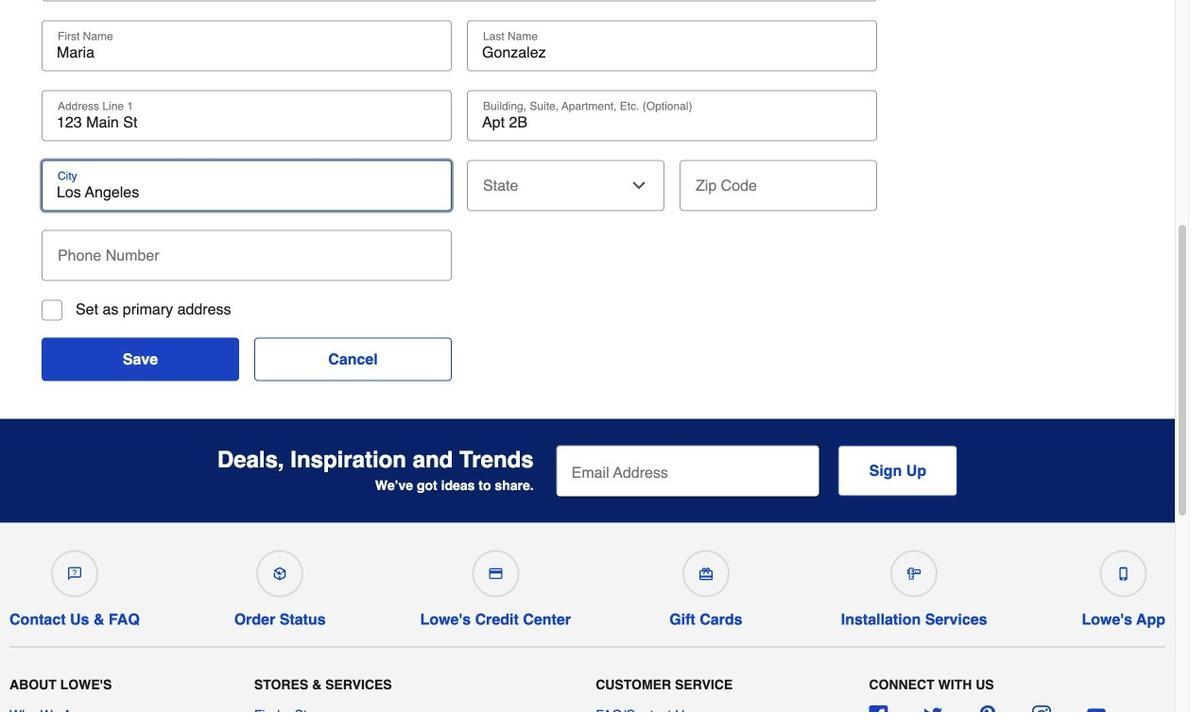Task type: describe. For each thing, give the bounding box(es) containing it.
customer care image
[[68, 568, 81, 581]]

mobile image
[[1117, 568, 1130, 581]]

pickup image
[[273, 568, 287, 581]]

credit card image
[[489, 568, 502, 581]]

line1 text field
[[49, 113, 444, 132]]

facebook image
[[869, 706, 888, 713]]

FirstName text field
[[49, 43, 444, 62]]

line2 text field
[[475, 113, 870, 132]]

LastName text field
[[475, 43, 870, 62]]

postalCode text field
[[687, 160, 870, 202]]

youtube image
[[1087, 706, 1106, 713]]

gift card image
[[699, 568, 713, 581]]



Task type: locate. For each thing, give the bounding box(es) containing it.
City text field
[[49, 183, 444, 202]]

form
[[557, 446, 958, 499]]

twitter image
[[924, 706, 943, 713]]

Email Address email field
[[557, 446, 819, 497]]

instagram image
[[1033, 706, 1052, 713]]

phoneNumber text field
[[49, 230, 444, 272]]

dimensions image
[[908, 568, 921, 581]]

pinterest image
[[978, 706, 997, 713]]



Task type: vqa. For each thing, say whether or not it's contained in the screenshot.
the mobile icon
yes



